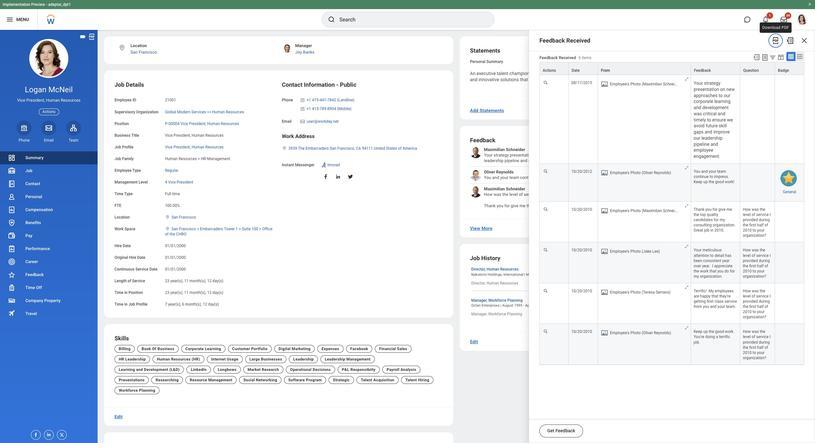 Task type: describe. For each thing, give the bounding box(es) containing it.
vice inside business title element
[[165, 133, 173, 138]]

employee for employee type
[[115, 169, 132, 173]]

do
[[725, 269, 729, 274]]

2 image image from the top
[[601, 169, 608, 177]]

badge
[[778, 68, 789, 73]]

0 horizontal spatial year
[[547, 304, 554, 308]]

feedback image
[[8, 271, 16, 279]]

fte element
[[165, 200, 180, 209]]

employee's photo (maximilian schneider) cell for candidates
[[598, 202, 691, 243]]

contact for contact information - public
[[282, 82, 302, 88]]

1 vertical spatial 1997
[[533, 304, 541, 308]]

talent for talent acquisition
[[361, 378, 372, 383]]

| right the years
[[601, 273, 601, 277]]

| down manager, workforce planning link
[[500, 304, 501, 308]]

work! for you and your team continue to impress. keep up the good work!
[[725, 180, 734, 184]]

quality inside thank you for give me the top quality candidates for my consulting organization. great job in 2010.
[[707, 213, 718, 217]]

on inside list
[[535, 153, 539, 158]]

0 vertical spatial profile
[[122, 145, 133, 150]]

toolbar inside 'feedback received' dialog
[[750, 52, 804, 62]]

1 director, human resources from the top
[[471, 268, 519, 272]]

to inside how was the level of service i provided during the first half of 2010 to your organization? thank you for give me the top quality candidates for my consulting organization. great job in 2010.
[[610, 192, 614, 197]]

1 re- from the left
[[576, 71, 581, 76]]

employee's photo (oliver reynolds) cell for you and your team continue to impress. keep up the good work!
[[598, 164, 691, 202]]

maximilian schneider for strategy
[[484, 147, 525, 152]]

vice inside "link"
[[168, 180, 176, 185]]

learning inside button
[[119, 368, 135, 373]]

image image for the
[[601, 248, 608, 256]]

excel image
[[786, 37, 794, 45]]

0 vertical spatial service
[[135, 267, 148, 272]]

organization. inside thank you for give me the top quality candidates for my consulting organization. great job in 2010.
[[713, 223, 735, 228]]

management down the employee type
[[115, 180, 138, 185]]

leadership inside the your strategy presentation on new approaches to our corporate learning and development was critical and timely to ensure we avoid future skill gaps and improve our leadership pipeline and employee engagement. row
[[701, 136, 723, 141]]

president, up business title element
[[189, 122, 206, 126]]

francisco inside san francisco > embarcadero tower 1 > suite 100 > office of the chro
[[179, 227, 196, 232]]

resources up "hr-"
[[205, 145, 224, 150]]

01/01/2000 for original hire date
[[165, 256, 186, 260]]

research
[[262, 368, 279, 373]]

p-00004 vice president, human resources link
[[165, 120, 239, 126]]

human resources (hr) button
[[153, 356, 204, 364]]

0 vertical spatial x image
[[800, 37, 808, 45]]

career image
[[8, 258, 16, 266]]

0 horizontal spatial months
[[557, 304, 570, 308]]

1 vertical spatial x image
[[57, 431, 64, 438]]

5 row from the top
[[539, 284, 804, 325]]

decisions
[[313, 368, 331, 373]]

international
[[503, 273, 523, 277]]

expenses
[[322, 347, 339, 352]]

location for location san francisco
[[130, 43, 147, 48]]

(jake
[[642, 250, 651, 254]]

employee's for your strategy presentation on new approaches to our corporate learning and development was critical and timely to ensure we avoid future skill gaps and improve our leadership pipeline and employee engagement.
[[610, 82, 630, 87]]

415- for 789-
[[312, 107, 320, 111]]

give inside thank you for give me the top quality candidates for my consulting organization. great job in 2010.
[[718, 208, 726, 212]]

(maximilian for your
[[642, 82, 662, 87]]

office
[[262, 227, 272, 232]]

1 vertical spatial pipeline
[[505, 159, 519, 163]]

0 vertical spatial position
[[115, 122, 129, 126]]

items
[[582, 56, 592, 60]]

grow image for thank you for give me the top quality candidates for my consulting organization. great job in 2010.
[[684, 204, 689, 209]]

and inside the you and your team continue to impress. keep up the good work!
[[701, 169, 708, 174]]

an executive talent champion willing to take risks to re-imagine, rethink and re-engineer new approaches to common business dilemmas and deliver bold and innovative solutions that will drive organizations forward.
[[470, 71, 779, 82]]

new inside an executive talent champion willing to take risks to re-imagine, rethink and re-engineer new approaches to common business dilemmas and deliver bold and innovative solutions that will drive organizations forward.
[[646, 71, 655, 76]]

approaches inside list
[[549, 153, 571, 158]]

2 manager, workforce planning from the top
[[471, 313, 522, 317]]

date up continuous service date
[[137, 256, 145, 260]]

francisco inside location san francisco
[[139, 50, 157, 55]]

half for keep up the good work. you're doing a terrific job.
[[757, 346, 764, 350]]

presentation inside your strategy presentation on new approaches to our corporate learning and development was critical and timely to ensure we avoid future skill gaps and improve our leadership pipeline and employee engagement.
[[694, 87, 719, 92]]

2 director, human resources from the top
[[471, 281, 518, 286]]

2010 for thank you for give me the top quality candidates for my consulting organization. great job in 2010.
[[743, 229, 752, 233]]

service for your meticulous attention to detail has been consistent year over year.  i appreciate the work that you do for my organization.
[[756, 254, 769, 258]]

+1 415-441-7842 (landline) link
[[307, 97, 354, 103]]

1 horizontal spatial future
[[732, 153, 743, 158]]

employee id element
[[165, 94, 176, 103]]

digital marketing button
[[274, 346, 315, 353]]

your strategy presentation on new approaches to our corporate learning and development was critical and timely to ensure we avoid future skill gaps and improve our leadership pipeline and employee engagement. row
[[539, 75, 804, 164]]

on inside your strategy presentation on new approaches to our corporate learning and development was critical and timely to ensure we avoid future skill gaps and improve our leadership pipeline and employee engagement.
[[720, 87, 725, 92]]

job family
[[115, 157, 134, 161]]

top inside thank you for give me the top quality candidates for my consulting organization. great job in 2010.
[[700, 213, 706, 217]]

resources right >>
[[226, 110, 244, 114]]

job details group
[[115, 81, 275, 308]]

time for time off
[[25, 286, 35, 291]]

that inside an executive talent champion willing to take risks to re-imagine, rethink and re-engineer new approaches to common business dilemmas and deliver bold and innovative solutions that will drive organizations forward.
[[520, 77, 528, 82]]

serrano)
[[656, 291, 671, 295]]

1 vertical spatial position
[[129, 291, 143, 295]]

avoid inside row
[[694, 123, 705, 129]]

first for thank you for give me the top quality candidates for my consulting organization. great job in 2010.
[[749, 223, 756, 228]]

0 horizontal spatial location image
[[118, 44, 126, 51]]

00004
[[169, 122, 180, 126]]

personal link
[[0, 191, 98, 204]]

0 horizontal spatial strategy
[[494, 153, 509, 158]]

0 horizontal spatial employee
[[528, 159, 547, 163]]

my inside how was the level of service i provided during the first half of 2010 to your organization? thank you for give me the top quality candidates for my consulting organization. great job in 2010.
[[582, 204, 588, 209]]

continue for you and your team continue to impress.  keep up the good work!
[[520, 175, 536, 180]]

employee's photo (jake lee) cell
[[598, 243, 691, 284]]

789-
[[320, 107, 327, 111]]

responsibiity
[[350, 368, 376, 373]]

maximilian schneider link for strategy
[[484, 147, 525, 153]]

first for your meticulous attention to detail has been consistent year over year.  i appreciate the work that you do for my organization.
[[749, 264, 756, 269]]

good for you and your team continue to impress. keep up the good work!
[[715, 180, 724, 184]]

personal for personal summary
[[470, 60, 485, 64]]

1 vertical spatial your
[[484, 153, 493, 158]]

oliver reynolds link
[[484, 169, 514, 175]]

mail image inside contact information - public group
[[300, 119, 305, 124]]

learning inside your strategy presentation on new approaches to our corporate learning and development was critical and timely to ensure we avoid future skill gaps and improve our leadership pipeline and employee engagement.
[[714, 99, 731, 104]]

over
[[694, 264, 701, 269]]

analysis
[[401, 368, 416, 373]]

time for time in job profile
[[115, 303, 123, 307]]

statements inside button
[[480, 108, 504, 113]]

critical inside list
[[662, 153, 674, 158]]

half inside how was the level of service i provided during the first half of 2010 to your organization? thank you for give me the top quality candidates for my consulting organization. great job in 2010.
[[586, 192, 593, 197]]

2 re- from the left
[[623, 71, 628, 76]]

performance image
[[8, 245, 16, 253]]

keep for you and your team continue to impress.  keep up the good work!
[[560, 175, 569, 180]]

half for terrific!  my employees are happy that they're getting first class service from you and your team.
[[757, 305, 764, 309]]

pay link
[[0, 230, 98, 243]]

0 horizontal spatial presentation
[[510, 153, 533, 158]]

(maximilian for thank
[[642, 209, 662, 213]]

organization? inside how was the level of service i provided during the first half of 2010 to your organization? thank you for give me the top quality candidates for my consulting organization. great job in 2010.
[[624, 192, 649, 197]]

1 horizontal spatial profile
[[136, 303, 147, 307]]

schneider) for your
[[663, 82, 682, 87]]

timely inside your strategy presentation on new approaches to our corporate learning and development was critical and timely to ensure we avoid future skill gaps and improve our leadership pipeline and employee engagement.
[[694, 117, 706, 123]]

1 vertical spatial 1
[[544, 304, 546, 308]]

feedback inside 'feedback' link
[[25, 273, 44, 278]]

- inside implementation preview -   adeptai_dpt1 banner
[[46, 2, 47, 7]]

7842
[[327, 98, 336, 103]]

time off image
[[8, 284, 16, 292]]

4
[[165, 180, 167, 185]]

cell for keep up the good work. you're doing a terrific job.
[[775, 325, 804, 365]]

from button
[[598, 62, 691, 75]]

get feedback
[[547, 429, 575, 434]]

1 horizontal spatial months
[[588, 273, 600, 277]]

bold
[[769, 71, 778, 76]]

impress. for you and your team continue to impress.  keep up the good work!
[[542, 175, 558, 180]]

job down time in position
[[129, 303, 135, 307]]

| left the 8
[[542, 304, 543, 308]]

employee's for your meticulous attention to detail has been consistent year over year.  i appreciate the work that you do for my organization.
[[610, 250, 630, 254]]

suite
[[242, 227, 251, 232]]

linkedin
[[191, 368, 207, 373]]

vice president, human resources for vice president, human resources link at the top
[[165, 145, 224, 150]]

your for employee's photo (jake lee)
[[694, 248, 702, 253]]

thank inside thank you for give me the top quality candidates for my consulting organization. great job in 2010.
[[694, 208, 704, 212]]

timely inside list
[[683, 153, 695, 158]]

i inside how was the level of service i provided during the first half of 2010 to your organization? thank you for give me the top quality candidates for my consulting organization. great job in 2010.
[[538, 192, 539, 197]]

in inside thank you for give me the top quality candidates for my consulting organization. great job in 2010.
[[710, 229, 713, 233]]

2010 inside how was the level of service i provided during the first half of 2010 to your organization? thank you for give me the top quality candidates for my consulting organization. great job in 2010.
[[599, 192, 609, 197]]

development
[[144, 368, 168, 373]]

benefits link
[[0, 217, 98, 230]]

human resources (hr)
[[157, 358, 200, 362]]

regular
[[165, 169, 178, 173]]

learning inside list
[[603, 153, 619, 158]]

approaches inside your strategy presentation on new approaches to our corporate learning and development was critical and timely to ensure we avoid future skill gaps and improve our leadership pipeline and employee engagement.
[[694, 93, 718, 98]]

manager joy banks
[[295, 43, 315, 55]]

development inside row
[[702, 105, 729, 110]]

book of business button
[[137, 346, 179, 353]]

year.
[[702, 264, 710, 269]]

2010 for keep up the good work. you're doing a terrific job.
[[743, 351, 752, 356]]

human inside 'human resources (hr)' 'button'
[[157, 358, 170, 362]]

photo for thank you for give me the top quality candidates for my consulting organization. great job in 2010.
[[630, 209, 641, 213]]

performance
[[25, 247, 50, 252]]

1 vertical spatial workforce
[[488, 313, 506, 317]]

1 vertical spatial ensure
[[701, 153, 713, 158]]

employee's photo (maximilian schneider) for thank
[[610, 209, 682, 213]]

export to worksheets image
[[761, 54, 769, 61]]

employee for employee id
[[115, 98, 132, 103]]

full
[[165, 192, 171, 197]]

- left december
[[543, 273, 544, 277]]

great inside thank you for give me the top quality candidates for my consulting organization. great job in 2010.
[[694, 229, 703, 233]]

photo for terrific!  my employees are happy that they're getting first class service from you and your team.
[[630, 291, 641, 295]]

impress. for you and your team continue to impress. keep up the good work!
[[714, 175, 729, 179]]

select to filter grid data image
[[769, 54, 776, 61]]

- left april
[[523, 304, 524, 308]]

space
[[125, 227, 135, 232]]

1 manager, workforce planning from the top
[[471, 299, 523, 303]]

manager
[[295, 43, 312, 48]]

1 horizontal spatial san francisco link
[[172, 214, 196, 220]]

phone button
[[17, 121, 32, 143]]

actions button inside actions column header
[[540, 62, 568, 75]]

corporate learning
[[185, 347, 221, 352]]

job history
[[470, 255, 500, 262]]

in inside how was the level of service i provided during the first half of 2010 to your organization? thank you for give me the top quality candidates for my consulting organization. great job in 2010.
[[653, 204, 657, 209]]

level inside how was the level of service i provided during the first half of 2010 to your organization? thank you for give me the top quality candidates for my consulting organization. great job in 2010.
[[509, 192, 518, 197]]

human inside the global modern services >> human resources link
[[212, 110, 225, 114]]

first for terrific!  my employees are happy that they're getting first class service from you and your team.
[[749, 305, 756, 309]]

december
[[544, 273, 561, 277]]

general link
[[783, 189, 796, 195]]

how inside how was the level of service i provided during the first half of 2010 to your organization? thank you for give me the top quality candidates for my consulting organization. great job in 2010.
[[484, 192, 493, 197]]

contact for contact
[[25, 182, 40, 186]]

you inside how was the level of service i provided during the first half of 2010 to your organization? thank you for give me the top quality candidates for my consulting organization. great job in 2010.
[[497, 204, 503, 209]]

feedback down add statements
[[470, 137, 495, 144]]

1 vertical spatial service
[[132, 279, 145, 284]]

improve inside your strategy presentation on new approaches to our corporate learning and development was critical and timely to ensure we avoid future skill gaps and improve our leadership pipeline and employee engagement.
[[713, 130, 730, 135]]

talent for talent hiring
[[405, 378, 417, 383]]

facebook button
[[346, 346, 372, 353]]

thank inside how was the level of service i provided during the first half of 2010 to your organization? thank you for give me the top quality candidates for my consulting organization. great job in 2010.
[[484, 204, 496, 209]]

you're
[[694, 335, 704, 340]]

personal summary element
[[470, 58, 503, 64]]

employee's photo (maximilian schneider) image for your strategy presentation on new approaches to our corporate learning and development was critical and timely to ensure we avoid future skill gaps and improve our leadership pipeline and employee engagement.
[[470, 147, 481, 158]]

image image for critical
[[601, 80, 608, 88]]

phone image for +1 415-441-7842 (landline)
[[300, 98, 305, 103]]

quality inside how was the level of service i provided during the first half of 2010 to your organization? thank you for give me the top quality candidates for my consulting organization. great job in 2010.
[[541, 204, 553, 209]]

you and your team continue to impress. keep up the good work!
[[694, 169, 734, 184]]

continuous service date element
[[165, 263, 186, 272]]

work for work address
[[282, 133, 294, 139]]

month(s), for time in job profile
[[185, 303, 202, 307]]

23 for length of service
[[165, 279, 169, 284]]

employee's photo (oliver reynolds) cell for keep up the good work. you're doing a terrific job.
[[598, 325, 691, 365]]

| right the 8
[[570, 304, 571, 308]]

cell for your strategy presentation on new approaches to our corporate learning and development was critical and timely to ensure we avoid future skill gaps and improve our leadership pipeline and employee engagement.
[[775, 75, 804, 164]]

talent hiring
[[405, 378, 429, 383]]

view more button
[[467, 222, 495, 235]]

0 vertical spatial workforce
[[488, 299, 506, 303]]

feedback received dialog
[[529, 30, 815, 444]]

question
[[743, 68, 759, 73]]

date button
[[569, 62, 598, 75]]

contact information - public group
[[282, 81, 443, 184]]

maximilian for strategy
[[484, 147, 505, 152]]

to inside the you and your team continue to impress. keep up the good work!
[[710, 175, 713, 179]]

job for job details
[[115, 82, 124, 88]]

reynolds) for you
[[654, 171, 671, 175]]

resources inside navigation pane region
[[61, 98, 81, 103]]

3939
[[288, 146, 297, 151]]

give inside how was the level of service i provided during the first half of 2010 to your organization? thank you for give me the top quality candidates for my consulting organization. great job in 2010.
[[511, 204, 518, 209]]

add statements
[[470, 108, 504, 113]]

san inside contact information - public group
[[330, 146, 336, 151]]

san inside location san francisco
[[130, 50, 138, 55]]

row containing actions
[[539, 62, 804, 76]]

notifications large image
[[762, 16, 769, 23]]

instant
[[282, 163, 294, 168]]

states
[[386, 146, 397, 151]]

organization? for keep up the good work. you're doing a terrific job.
[[743, 356, 766, 361]]

joy
[[295, 50, 302, 55]]

was inside how was the level of service i provided during the first half of 2010 to your organization? thank you for give me the top quality candidates for my consulting organization. great job in 2010.
[[494, 192, 501, 197]]

company property image
[[8, 297, 16, 305]]

social networking
[[243, 378, 277, 383]]

ensure inside your strategy presentation on new approaches to our corporate learning and development was critical and timely to ensure we avoid future skill gaps and improve our leadership pipeline and employee engagement.
[[712, 117, 726, 123]]

human inside job family element
[[165, 157, 178, 161]]

1 vertical spatial actions button
[[39, 109, 59, 115]]

you inside your meticulous attention to detail has been consistent year over year.  i appreciate the work that you do for my organization.
[[717, 269, 724, 274]]

location image for location
[[165, 215, 170, 220]]

100
[[252, 227, 258, 232]]

+1 415-789-8904 (mobile)
[[307, 107, 352, 111]]

row containing 10/20/2012
[[539, 164, 804, 202]]

resources inside 'button'
[[171, 358, 191, 362]]

expand table image
[[797, 53, 803, 60]]

we inside list
[[714, 153, 720, 158]]

inbox large image
[[781, 16, 787, 23]]

time in position element
[[165, 287, 223, 296]]

feedback button
[[691, 62, 740, 75]]

1 vertical spatial planning
[[507, 313, 522, 317]]

edit button for job history
[[467, 336, 481, 349]]

close environment banner image
[[808, 2, 812, 6]]

day(s) for length of service
[[212, 279, 223, 284]]

president, inside navigation pane region
[[26, 98, 45, 103]]

the inside keep up the good work. you're doing a terrific job.
[[709, 330, 714, 335]]

contact link
[[0, 178, 98, 191]]

the inside your meticulous attention to detail has been consistent year over year.  i appreciate the work that you do for my organization.
[[694, 269, 699, 274]]

april
[[525, 304, 532, 308]]

career
[[25, 260, 38, 265]]

0 horizontal spatial hire
[[115, 244, 122, 248]]

operational decisions
[[290, 368, 331, 373]]

first inside how was the level of service i provided during the first half of 2010 to your organization? thank you for give me the top quality candidates for my consulting organization. great job in 2010.
[[578, 192, 585, 197]]

1 horizontal spatial gaps
[[753, 153, 762, 158]]

search image
[[328, 16, 335, 23]]

pay
[[25, 234, 32, 238]]

job for job profile
[[115, 145, 121, 150]]

president, down business title element
[[174, 145, 191, 150]]

1 inside san francisco > embarcadero tower 1 > suite 100 > office of the chro
[[236, 227, 238, 232]]

lee)
[[652, 250, 660, 254]]

how was the level of service i provided during the first half of 2010 to your organization? for your meticulous attention to detail has been consistent year over year.  i appreciate the work that you do for my organization.
[[743, 248, 772, 279]]

future inside your strategy presentation on new approaches to our corporate learning and development was critical and timely to ensure we avoid future skill gaps and improve our leadership pipeline and employee engagement.
[[706, 123, 718, 129]]

0 vertical spatial san francisco link
[[130, 50, 157, 55]]

director, human resources link
[[471, 266, 519, 272]]

you for you and your team continue to impress. keep up the good work!
[[694, 169, 700, 174]]

time in job profile
[[115, 303, 147, 307]]

me inside how was the level of service i provided during the first half of 2010 to your organization? thank you for give me the top quality candidates for my consulting organization. great job in 2010.
[[520, 204, 525, 209]]

tokyo
[[632, 273, 642, 277]]

how was the level of service i provided during the first half of 2010 to your organization? for thank you for give me the top quality candidates for my consulting organization. great job in 2010.
[[743, 208, 772, 238]]

your strategy presentation on new approaches to our corporate learning and development was critical and timely to ensure we avoid future skill gaps and improve our leadership pipeline and employee engagement. inside row
[[694, 81, 736, 159]]

badge image
[[781, 170, 797, 187]]

workforce planning button
[[115, 387, 160, 395]]

(oliver for you
[[642, 171, 653, 175]]

hiring
[[418, 378, 429, 383]]

maximilian for was
[[484, 187, 505, 192]]

president, inside business title element
[[174, 133, 191, 138]]

8
[[555, 304, 557, 308]]

company
[[25, 299, 43, 304]]

year(s), for time in position
[[170, 291, 183, 295]]

summary image
[[8, 154, 16, 162]]

date left continuous service date element
[[149, 267, 157, 272]]

been
[[694, 259, 702, 263]]

large businesses button
[[245, 356, 286, 364]]

phone image
[[20, 124, 29, 132]]

1 horizontal spatial hire
[[129, 256, 136, 260]]

management down longbows button
[[208, 378, 232, 383]]

during for thank you for give me the top quality candidates for my consulting organization. great job in 2010.
[[759, 218, 770, 223]]

photo for your meticulous attention to detail has been consistent year over year.  i appreciate the work that you do for my organization.
[[630, 250, 641, 254]]

location for location
[[115, 215, 130, 220]]

download pdf tooltip
[[758, 21, 793, 34]]

resources up international
[[500, 268, 519, 272]]

customer portfolio button
[[228, 346, 272, 353]]

job for job history
[[470, 255, 480, 262]]

executive
[[477, 71, 496, 76]]

how was the level of service i provided during the first half of 2010 to your organization? for keep up the good work. you're doing a terrific job.
[[743, 330, 772, 361]]

1 vertical spatial leadership
[[484, 159, 504, 163]]

businesses
[[261, 358, 282, 362]]

global
[[165, 110, 176, 114]]

contact image
[[8, 180, 16, 188]]

6 image image from the top
[[601, 330, 608, 338]]

half for your meticulous attention to detail has been consistent year over year.  i appreciate the work that you do for my organization.
[[757, 264, 764, 269]]

grow image
[[684, 166, 689, 170]]

- inside contact information - public group
[[336, 82, 338, 88]]

program
[[306, 378, 322, 383]]

linkedin image
[[335, 174, 341, 180]]

common
[[686, 71, 704, 76]]

customer
[[232, 347, 250, 352]]

grow image for your meticulous attention to detail has been consistent year over year.  i appreciate the work that you do for my organization.
[[684, 245, 689, 249]]

feedback received
[[539, 37, 590, 44]]

image image for and
[[601, 289, 608, 297]]

employee type
[[115, 169, 141, 173]]

| left may
[[524, 273, 525, 277]]

0 vertical spatial 7
[[585, 273, 587, 277]]

terrific!  my employees are happy that they're getting first class service from you and your team.
[[694, 289, 738, 309]]

your meticulous attention to detail has been consistent year over year.  i appreciate the work that you do for my organization.
[[694, 248, 736, 279]]

employee's for thank you for give me the top quality candidates for my consulting organization. great job in 2010.
[[610, 209, 630, 213]]

organization. inside your meticulous attention to detail has been consistent year over year.  i appreciate the work that you do for my organization.
[[700, 275, 723, 279]]

job image
[[8, 167, 16, 175]]

length of service element
[[165, 275, 223, 284]]

2 manager, from the top
[[471, 313, 487, 317]]

original hire date element
[[165, 252, 186, 261]]

team for you and your team continue to impress.  keep up the good work!
[[509, 175, 519, 180]]

employee inside your strategy presentation on new approaches to our corporate learning and development was critical and timely to ensure we avoid future skill gaps and improve our leadership pipeline and employee engagement.
[[694, 148, 713, 153]]

doing
[[705, 335, 715, 340]]

0 vertical spatial 1997
[[534, 273, 542, 277]]

10/20/2010 for employee's photo (teresa serrano)
[[571, 289, 592, 294]]

octan
[[471, 304, 481, 308]]

during for keep up the good work. you're doing a terrific job.
[[759, 341, 770, 345]]

email inside contact information - public group
[[282, 119, 292, 124]]

logan mcneil
[[25, 85, 73, 94]]

feedback up feedback received 6 items
[[539, 37, 565, 44]]

vice president, human resources link
[[165, 144, 224, 150]]

gaps inside your strategy presentation on new approaches to our corporate learning and development was critical and timely to ensure we avoid future skill gaps and improve our leadership pipeline and employee engagement.
[[694, 130, 704, 135]]

employee's photo (oliver reynolds) for 10/20/2010
[[610, 331, 671, 336]]

received for feedback received 6 items
[[559, 55, 576, 60]]

vice up the regular "link"
[[165, 145, 173, 150]]

organization. inside how was the level of service i provided during the first half of 2010 to your organization? thank you for give me the top quality candidates for my consulting organization. great job in 2010.
[[610, 204, 634, 209]]

employee's for terrific!  my employees are happy that they're getting first class service from you and your team.
[[610, 291, 630, 295]]

1 vertical spatial development
[[628, 153, 652, 158]]

id
[[133, 98, 136, 103]]

and inside button
[[136, 368, 143, 373]]

schneider) for thank
[[663, 209, 682, 213]]

embarcadero inside contact information - public group
[[306, 146, 329, 151]]

level for employee's photo (teresa serrano)
[[743, 294, 751, 299]]

provided inside how was the level of service i provided during the first half of 2010 to your organization? thank you for give me the top quality candidates for my consulting organization. great job in 2010.
[[541, 192, 557, 197]]

strategic
[[333, 378, 350, 383]]

consulting inside how was the level of service i provided during the first half of 2010 to your organization? thank you for give me the top quality candidates for my consulting organization. great job in 2010.
[[589, 204, 609, 209]]



Task type: vqa. For each thing, say whether or not it's contained in the screenshot.
THE REQUEST FLEXIBLE WORK ARRANGEMENT: JACQUELINE DESJARDINS button
no



Task type: locate. For each thing, give the bounding box(es) containing it.
that down year.
[[710, 269, 716, 274]]

employee's photo (maximilian schneider) image down employee's photo (oliver reynolds)
[[470, 186, 481, 198]]

1 horizontal spatial presentation
[[694, 87, 719, 92]]

cell
[[740, 75, 775, 164], [775, 75, 804, 164], [740, 164, 775, 202], [775, 202, 804, 243], [775, 243, 804, 284], [775, 284, 804, 325], [775, 325, 804, 365]]

0 horizontal spatial development
[[628, 153, 652, 158]]

level right thank you for give me the top quality candidates for my consulting organization. great job in 2010.
[[743, 213, 751, 217]]

list containing maximilian schneider
[[470, 147, 798, 209]]

1 01/01/2000 from the top
[[165, 244, 186, 248]]

your inside terrific!  my employees are happy that they're getting first class service from you and your team.
[[718, 305, 725, 309]]

up inside keep up the good work. you're doing a terrific job.
[[703, 330, 708, 335]]

new
[[646, 71, 655, 76], [726, 87, 735, 92], [540, 153, 548, 158]]

actions button up the organizations
[[540, 62, 568, 75]]

employee
[[115, 98, 132, 103], [115, 169, 132, 173]]

0 horizontal spatial work
[[115, 227, 124, 232]]

2 maximilian schneider from the top
[[484, 187, 525, 192]]

2 employee's from the top
[[610, 171, 630, 175]]

download pdf
[[762, 25, 789, 30]]

you inside list
[[484, 175, 491, 180]]

has
[[725, 254, 731, 258]]

grow image for keep up the good work. you're doing a terrific job.
[[684, 326, 689, 331]]

click to view/edit grid preferences image
[[777, 54, 784, 61]]

4 image image from the top
[[601, 248, 608, 256]]

keep for you and your team continue to impress. keep up the good work!
[[694, 180, 702, 184]]

feedback inside get feedback button
[[555, 429, 575, 434]]

2010 for terrific!  my employees are happy that they're getting first class service from you and your team.
[[743, 310, 752, 315]]

human down the holdings,
[[486, 281, 499, 286]]

date inside popup button
[[572, 68, 580, 73]]

your
[[694, 81, 703, 86], [484, 153, 493, 158], [694, 248, 702, 253]]

2 23 year(s), 11 month(s), 12 day(s) from the top
[[165, 291, 223, 295]]

vice right 4
[[168, 180, 176, 185]]

researching
[[156, 378, 179, 383]]

0 horizontal spatial learning
[[603, 153, 619, 158]]

keep inside keep up the good work. you're doing a terrific job.
[[694, 330, 702, 335]]

time for time type
[[115, 192, 123, 197]]

re-
[[576, 71, 581, 76], [623, 71, 628, 76]]

1 horizontal spatial 10/20/2012
[[776, 170, 798, 175]]

management down vice president, human resources link at the top
[[207, 157, 230, 161]]

1 horizontal spatial list
[[470, 147, 798, 209]]

during for terrific!  my employees are happy that they're getting first class service from you and your team.
[[759, 300, 770, 304]]

12 for time in job profile
[[203, 303, 207, 307]]

1 manager, from the top
[[471, 299, 487, 303]]

that down champion
[[520, 77, 528, 82]]

2 01/01/2000 from the top
[[165, 256, 186, 260]]

10/20/2012 up general link
[[776, 170, 798, 175]]

1 director, from the top
[[471, 268, 486, 272]]

1 phone image from the top
[[300, 98, 305, 103]]

meticulous
[[703, 248, 722, 253]]

1 vertical spatial edit button
[[112, 411, 125, 424]]

workforce inside button
[[119, 389, 138, 393]]

maximilian up oliver reynolds
[[484, 147, 505, 152]]

workforce down presentations
[[119, 389, 138, 393]]

1 vertical spatial manager,
[[471, 313, 487, 317]]

1 talent from the left
[[361, 378, 372, 383]]

2 vertical spatial workforce
[[119, 389, 138, 393]]

3 employee's from the top
[[610, 209, 630, 213]]

edit for skills
[[115, 415, 123, 420]]

1 leadership from the left
[[125, 358, 146, 362]]

feedback received 6 items
[[539, 55, 592, 60]]

1 maximilian schneider link from the top
[[484, 147, 525, 153]]

0 horizontal spatial impress.
[[542, 175, 558, 180]]

location image for work address
[[282, 146, 287, 151]]

2 schneider) from the top
[[663, 209, 682, 213]]

impress. inside the you and your team continue to impress. keep up the good work!
[[714, 175, 729, 179]]

candidates inside thank you for give me the top quality candidates for my consulting organization. great job in 2010.
[[694, 218, 713, 223]]

full time element
[[165, 191, 180, 197]]

time down time in position
[[115, 303, 123, 307]]

row
[[539, 62, 804, 76], [539, 164, 804, 202], [539, 202, 804, 243], [539, 243, 804, 284], [539, 284, 804, 325], [539, 325, 804, 365]]

year(s), down continuous service date element
[[170, 279, 183, 284]]

manager, workforce planning down enterprises
[[471, 313, 522, 317]]

1 employee's photo (oliver reynolds) from the top
[[610, 171, 671, 175]]

personal up an
[[470, 60, 485, 64]]

skill
[[719, 123, 727, 129], [744, 153, 752, 158]]

i for thank you for give me the top quality candidates for my consulting organization. great job in 2010.
[[770, 213, 771, 217]]

human inside p-00004 vice president, human resources link
[[207, 122, 220, 126]]

provided for thank you for give me the top quality candidates for my consulting organization. great job in 2010.
[[743, 218, 758, 223]]

manager, down octan
[[471, 313, 487, 317]]

director,
[[471, 268, 486, 272], [471, 281, 486, 286]]

employee's photo (oliver reynolds) cell
[[598, 164, 691, 202], [598, 325, 691, 365]]

2 vertical spatial 12
[[203, 303, 207, 307]]

10/20/2010 for employee's photo (maximilian schneider)
[[571, 208, 592, 212]]

cell for terrific!  my employees are happy that they're getting first class service from you and your team.
[[775, 284, 804, 325]]

president, down 00004
[[174, 133, 191, 138]]

organization? for terrific!  my employees are happy that they're getting first class service from you and your team.
[[743, 315, 766, 320]]

job inside job link
[[25, 169, 33, 173]]

3 row from the top
[[539, 202, 804, 243]]

pdf image
[[772, 37, 780, 45]]

that inside terrific!  my employees are happy that they're getting first class service from you and your team.
[[712, 294, 718, 299]]

leadership button
[[289, 356, 318, 364]]

feedback up actions column header
[[539, 55, 558, 60]]

twitter image
[[347, 174, 353, 180]]

1 employee's photo (maximilian schneider) from the top
[[610, 82, 682, 87]]

personal image
[[8, 193, 16, 201]]

learning
[[205, 347, 221, 352], [119, 368, 135, 373]]

2 how was the level of service i provided during the first half of 2010 to your organization? from the top
[[743, 248, 772, 279]]

on down business
[[720, 87, 725, 92]]

year(s), inside "length of service" element
[[170, 279, 183, 284]]

1 horizontal spatial avoid
[[721, 153, 731, 158]]

1 horizontal spatial 7
[[585, 273, 587, 277]]

mail image
[[300, 119, 305, 124], [45, 124, 53, 132]]

dilemmas
[[725, 71, 745, 76]]

engagement. inside list
[[548, 159, 572, 163]]

2 maximilian schneider link from the top
[[484, 186, 525, 192]]

linkedin image
[[44, 431, 51, 438]]

personal for personal
[[25, 195, 42, 199]]

2010. inside how was the level of service i provided during the first half of 2010 to your organization? thank you for give me the top quality candidates for my consulting organization. great job in 2010.
[[658, 204, 668, 209]]

location
[[130, 43, 147, 48], [115, 215, 130, 220]]

2 row from the top
[[539, 164, 804, 202]]

position up time in job profile
[[129, 291, 143, 295]]

aim image
[[320, 162, 327, 168]]

talent down responsibiity
[[361, 378, 372, 383]]

p-00004 vice president, human resources
[[165, 122, 239, 126]]

employee's for keep up the good work. you're doing a terrific job.
[[610, 331, 630, 336]]

4 photo from the top
[[630, 250, 641, 254]]

new inside your strategy presentation on new approaches to our corporate learning and development was critical and timely to ensure we avoid future skill gaps and improve our leadership pipeline and employee engagement.
[[726, 87, 735, 92]]

service inside how was the level of service i provided during the first half of 2010 to your organization? thank you for give me the top quality candidates for my consulting organization. great job in 2010.
[[524, 192, 537, 197]]

continuous service date
[[115, 267, 157, 272]]

provided for keep up the good work. you're doing a terrific job.
[[743, 341, 758, 345]]

learning up internet
[[205, 347, 221, 352]]

resources down mcneil
[[61, 98, 81, 103]]

level right they're on the right of the page
[[743, 294, 751, 299]]

linkedin button
[[187, 366, 211, 374]]

1 row from the top
[[539, 62, 804, 76]]

embarcadero inside san francisco > embarcadero tower 1 > suite 100 > office of the chro
[[200, 227, 223, 232]]

vice president, human resources for business title element
[[165, 133, 224, 138]]

employee down 'job family'
[[115, 169, 132, 173]]

service for keep up the good work. you're doing a terrific job.
[[756, 335, 769, 340]]

employee's photo (maximilian schneider) cell
[[598, 75, 691, 164], [598, 202, 691, 243]]

0 vertical spatial approaches
[[656, 71, 680, 76]]

actions inside navigation pane region
[[42, 110, 56, 114]]

6 inside time in job profile element
[[182, 303, 184, 307]]

11 up time in job profile element
[[184, 291, 189, 295]]

location inside job details group
[[115, 215, 130, 220]]

day(s) down "length of service" element
[[212, 291, 223, 295]]

month(s), up time in position 'element'
[[189, 279, 206, 284]]

1 employee's photo (maximilian schneider) cell from the top
[[598, 75, 691, 164]]

(teresa
[[642, 291, 655, 295]]

up inside the you and your team continue to impress. keep up the good work!
[[703, 180, 708, 184]]

management inside job family element
[[207, 157, 230, 161]]

work inside job details group
[[115, 227, 124, 232]]

actions up the email popup button
[[42, 110, 56, 114]]

year(s), up time in job profile element
[[170, 291, 183, 295]]

human up job family element
[[192, 145, 204, 150]]

2 schneider from the top
[[506, 187, 525, 192]]

2 reynolds) from the top
[[654, 331, 671, 336]]

service inside terrific!  my employees are happy that they're getting first class service from you and your team.
[[725, 300, 737, 304]]

1 vertical spatial 2010.
[[714, 229, 724, 233]]

1 maximilian schneider from the top
[[484, 147, 525, 152]]

location image inside job details group
[[165, 227, 170, 231]]

corporate inside your strategy presentation on new approaches to our corporate learning and development was critical and timely to ensure we avoid future skill gaps and improve our leadership pipeline and employee engagement.
[[694, 99, 713, 104]]

job family element
[[165, 153, 230, 162]]

researching button
[[151, 377, 183, 385]]

implementation preview -   adeptai_dpt1 banner
[[0, 0, 815, 30]]

1 (oliver from the top
[[642, 171, 653, 175]]

3 how was the level of service i provided during the first half of 2010 to your organization? from the top
[[743, 289, 772, 320]]

resources down global modern services >> human resources
[[221, 122, 239, 126]]

1 horizontal spatial talent
[[405, 378, 417, 383]]

i for terrific!  my employees are happy that they're getting first class service from you and your team.
[[770, 294, 771, 299]]

11 up time in position 'element'
[[184, 279, 189, 284]]

human down book of business
[[157, 358, 170, 362]]

1 reynolds) from the top
[[654, 171, 671, 175]]

your up attention
[[694, 248, 702, 253]]

1 horizontal spatial actions
[[543, 68, 556, 73]]

1 schneider from the top
[[506, 147, 525, 152]]

schneider for the
[[506, 187, 525, 192]]

the inside thank you for give me the top quality candidates for my consulting organization. great job in 2010.
[[694, 213, 699, 217]]

0 horizontal spatial pipeline
[[505, 159, 519, 163]]

navigation pane region
[[0, 30, 98, 444]]

10/20/2012
[[571, 169, 592, 174], [776, 170, 798, 175]]

sales
[[397, 347, 407, 352]]

new right engineer
[[646, 71, 655, 76]]

my inside your meticulous attention to detail has been consistent year over year.  i appreciate the work that you do for my organization.
[[694, 275, 699, 279]]

joy banks link
[[295, 50, 315, 55]]

6 employee's from the top
[[610, 331, 630, 336]]

consulting inside thank you for give me the top quality candidates for my consulting organization. great job in 2010.
[[694, 223, 712, 228]]

type for time type
[[124, 192, 133, 197]]

may
[[526, 273, 533, 277]]

1 vertical spatial employee's photo (maximilian schneider) image
[[470, 186, 481, 198]]

2 maximilian from the top
[[484, 187, 505, 192]]

x image
[[800, 37, 808, 45], [57, 431, 64, 438]]

1 vertical spatial director,
[[471, 281, 486, 286]]

0 vertical spatial presentation
[[694, 87, 719, 92]]

0 horizontal spatial profile
[[122, 145, 133, 150]]

employee's photo (teresa serrano) cell
[[598, 284, 691, 325]]

0 vertical spatial timely
[[694, 117, 706, 123]]

11 for length of service
[[184, 279, 189, 284]]

leadership management
[[325, 358, 371, 362]]

leadership for leadership management
[[325, 358, 345, 362]]

vice president, human resources up vice president, human resources link at the top
[[165, 133, 224, 138]]

4 employee's from the top
[[610, 250, 630, 254]]

year down has at the right
[[722, 259, 730, 263]]

personal inside navigation pane region
[[25, 195, 42, 199]]

approaches left common
[[656, 71, 680, 76]]

0 vertical spatial 23 year(s), 11 month(s), 12 day(s)
[[165, 279, 223, 284]]

employee left id
[[115, 98, 132, 103]]

1 maximilian from the top
[[484, 147, 505, 152]]

vice president, human resources
[[17, 98, 81, 103], [165, 133, 224, 138], [165, 145, 224, 150]]

type
[[132, 169, 141, 173], [124, 192, 133, 197]]

2 employee's photo (maximilian schneider) from the top
[[610, 209, 682, 213]]

personal up compensation
[[25, 195, 42, 199]]

maximilian schneider for was
[[484, 187, 525, 192]]

toolbar
[[750, 52, 804, 62]]

employee's photo (maximilian schneider) for your
[[610, 82, 682, 87]]

items selected list
[[300, 97, 365, 113]]

1 right tower
[[236, 227, 238, 232]]

0 horizontal spatial team
[[509, 175, 519, 180]]

2 director, from the top
[[471, 281, 486, 286]]

engagement. up you and your team continue to impress.  keep up the good work!
[[548, 159, 572, 163]]

2010. inside thank you for give me the top quality candidates for my consulting organization. great job in 2010.
[[714, 229, 724, 233]]

0 vertical spatial schneider
[[506, 147, 525, 152]]

learning up presentations
[[119, 368, 135, 373]]

networking
[[256, 378, 277, 383]]

how
[[484, 192, 493, 197], [743, 208, 751, 212], [743, 248, 751, 253], [743, 289, 751, 294], [743, 330, 751, 335]]

01/01/2000 for continuous service date
[[165, 267, 186, 272]]

1 vertical spatial my
[[720, 218, 725, 223]]

month(s), inside time in job profile element
[[185, 303, 202, 307]]

and inside terrific!  my employees are happy that they're getting first class service from you and your team.
[[710, 305, 717, 309]]

1 11 from the top
[[184, 279, 189, 284]]

2 +1 from the top
[[307, 107, 311, 111]]

business inside job details group
[[115, 133, 130, 138]]

(oliver for keep
[[642, 331, 653, 336]]

5 grow image from the top
[[684, 326, 689, 331]]

table image
[[788, 53, 794, 60]]

human right >>
[[212, 110, 225, 114]]

2 employee's photo (oliver reynolds) cell from the top
[[598, 325, 691, 365]]

tag image
[[79, 33, 87, 40]]

employee's photo (oliver reynolds) image
[[470, 169, 481, 181]]

you inside the you and your team continue to impress. keep up the good work!
[[694, 169, 700, 174]]

2 415- from the top
[[312, 107, 320, 111]]

4 row from the top
[[539, 243, 804, 284]]

director, human resources down the holdings,
[[471, 281, 518, 286]]

implementation
[[3, 2, 30, 7]]

resources inside business title element
[[205, 133, 224, 138]]

12 inside "length of service" element
[[207, 279, 212, 284]]

0 horizontal spatial on
[[535, 153, 539, 158]]

mail image up email logan mcneil element in the top left of the page
[[45, 124, 53, 132]]

your inside how was the level of service i provided during the first half of 2010 to your organization? thank you for give me the top quality candidates for my consulting organization. great job in 2010.
[[615, 192, 623, 197]]

date right risks at top right
[[572, 68, 580, 73]]

maximilian schneider link
[[484, 147, 525, 153], [484, 186, 525, 192]]

travel image
[[8, 310, 16, 318]]

2 vertical spatial planning
[[139, 389, 155, 393]]

1 vertical spatial we
[[714, 153, 720, 158]]

1 vertical spatial improve
[[771, 153, 786, 158]]

email button
[[41, 121, 56, 143]]

received
[[566, 37, 590, 44], [559, 55, 576, 60]]

your inside row
[[694, 81, 703, 86]]

human up the holdings,
[[487, 268, 499, 272]]

how was the level of service i provided during the first half of 2010 to your organization? for terrific!  my employees are happy that they're getting first class service from you and your team.
[[743, 289, 772, 320]]

11 for time in position
[[184, 291, 189, 295]]

photo for your strategy presentation on new approaches to our corporate learning and development was critical and timely to ensure we avoid future skill gaps and improve our leadership pipeline and employee engagement.
[[630, 82, 641, 87]]

payroll analysis
[[387, 368, 416, 373]]

corporate
[[185, 347, 204, 352]]

talent acquisition
[[361, 378, 394, 383]]

x image right linkedin icon
[[57, 431, 64, 438]]

0 vertical spatial employee's photo (oliver reynolds) cell
[[598, 164, 691, 202]]

1 vertical spatial type
[[124, 192, 133, 197]]

phone image
[[300, 98, 305, 103], [300, 106, 305, 111]]

candidates inside how was the level of service i provided during the first half of 2010 to your organization? thank you for give me the top quality candidates for my consulting organization. great job in 2010.
[[554, 204, 575, 209]]

phone image left 789-
[[300, 106, 305, 111]]

1 vertical spatial gaps
[[753, 153, 762, 158]]

during for your meticulous attention to detail has been consistent year over year.  i appreciate the work that you do for my organization.
[[759, 259, 770, 263]]

vice right 00004
[[180, 122, 188, 126]]

- right preview
[[46, 2, 47, 7]]

1 how was the level of service i provided during the first half of 2010 to your organization? from the top
[[743, 208, 772, 238]]

location image
[[118, 44, 126, 51], [165, 227, 170, 231]]

year(s), for time in job profile
[[168, 303, 181, 307]]

+1 left 789-
[[307, 107, 311, 111]]

reynolds) for keep
[[654, 331, 671, 336]]

feedback left dilemmas
[[694, 68, 711, 73]]

month(s), up time in job profile element
[[189, 291, 206, 295]]

5 employee's from the top
[[610, 291, 630, 295]]

4 how was the level of service i provided during the first half of 2010 to your organization? from the top
[[743, 330, 772, 361]]

2 grow image from the top
[[684, 204, 689, 209]]

level for employee's photo (jake lee)
[[743, 254, 751, 258]]

my
[[709, 289, 714, 294]]

work up 3939 on the left top
[[282, 133, 294, 139]]

2 employee's photo (maximilian schneider) image from the top
[[470, 186, 481, 198]]

mail image inside popup button
[[45, 124, 53, 132]]

0 vertical spatial maximilian schneider link
[[484, 147, 525, 153]]

10/20/2010 for employee's photo (oliver reynolds)
[[571, 330, 592, 335]]

vice down logan
[[17, 98, 25, 103]]

day(s) down time in position 'element'
[[208, 303, 219, 307]]

of inside contact information - public group
[[398, 146, 402, 151]]

3 01/01/2000 from the top
[[165, 267, 186, 272]]

1 horizontal spatial new
[[646, 71, 655, 76]]

corporate inside list
[[584, 153, 602, 158]]

human down logan mcneil
[[46, 98, 60, 103]]

0 horizontal spatial new
[[540, 153, 548, 158]]

critical inside your strategy presentation on new approaches to our corporate learning and development was critical and timely to ensure we avoid future skill gaps and improve our leadership pipeline and employee engagement.
[[703, 111, 717, 116]]

employee's photo (maximilian schneider) inside the your strategy presentation on new approaches to our corporate learning and development was critical and timely to ensure we avoid future skill gaps and improve our leadership pipeline and employee engagement. row
[[610, 82, 682, 87]]

employee's photo (oliver reynolds) for 10/20/2012
[[610, 171, 671, 175]]

employee's for you and your team continue to impress. keep up the good work!
[[610, 171, 630, 175]]

san inside san francisco > embarcadero tower 1 > suite 100 > office of the chro
[[172, 227, 178, 232]]

415- for 441-
[[312, 98, 320, 103]]

grow image
[[684, 77, 689, 82], [684, 204, 689, 209], [684, 245, 689, 249], [684, 285, 689, 290], [684, 326, 689, 331]]

improve
[[713, 130, 730, 135], [771, 153, 786, 158]]

job up 'job family'
[[115, 145, 121, 150]]

1 vertical spatial timely
[[683, 153, 695, 158]]

time in job profile element
[[165, 299, 219, 307]]

level down reynolds
[[509, 192, 518, 197]]

image image
[[601, 80, 608, 88], [601, 169, 608, 177], [601, 207, 608, 215], [601, 248, 608, 256], [601, 289, 608, 297], [601, 330, 608, 338]]

6 for received
[[579, 56, 581, 60]]

0 horizontal spatial approaches
[[549, 153, 571, 158]]

2 (maximilian from the top
[[642, 209, 662, 213]]

benefits image
[[8, 219, 16, 227]]

travel link
[[0, 308, 98, 321]]

1 vertical spatial quality
[[707, 213, 718, 217]]

you down oliver
[[484, 175, 491, 180]]

how for employee's photo (maximilian schneider)
[[743, 208, 751, 212]]

new down dilemmas
[[726, 87, 735, 92]]

resources
[[61, 98, 81, 103], [226, 110, 244, 114], [221, 122, 239, 126], [205, 133, 224, 138], [205, 145, 224, 150], [179, 157, 197, 161], [500, 268, 519, 272], [500, 281, 518, 286], [171, 358, 191, 362]]

10/20/2012 up how was the level of service i provided during the first half of 2010 to your organization? thank you for give me the top quality candidates for my consulting organization. great job in 2010.
[[571, 169, 592, 174]]

3 grow image from the top
[[684, 245, 689, 249]]

compensation image
[[8, 206, 16, 214]]

contact left information
[[282, 82, 302, 88]]

2 vertical spatial organization.
[[700, 275, 723, 279]]

location image
[[282, 146, 287, 151], [165, 215, 170, 220]]

01/01/2000 for hire date
[[165, 244, 186, 248]]

forward.
[[577, 77, 594, 82]]

social
[[243, 378, 255, 383]]

compensation
[[25, 208, 53, 212]]

actions column header
[[539, 62, 569, 76]]

francisco
[[139, 50, 157, 55], [179, 215, 196, 220], [179, 227, 196, 232], [609, 273, 625, 277], [579, 304, 595, 308]]

talent acquisition button
[[357, 377, 399, 385]]

happy
[[700, 294, 711, 299]]

0 horizontal spatial edit
[[115, 415, 123, 420]]

modern
[[177, 110, 190, 114]]

good inside the you and your team continue to impress. keep up the good work!
[[715, 180, 724, 184]]

profile up the family
[[122, 145, 133, 150]]

12 for time in position
[[207, 291, 212, 295]]

skills
[[115, 335, 129, 342]]

human resources > hr-management
[[165, 157, 230, 161]]

work
[[282, 133, 294, 139], [115, 227, 124, 232]]

(l&d)
[[169, 368, 180, 373]]

great inside how was the level of service i provided during the first half of 2010 to your organization? thank you for give me the top quality candidates for my consulting organization. great job in 2010.
[[635, 204, 646, 209]]

2 vertical spatial that
[[712, 294, 718, 299]]

1 horizontal spatial work!
[[725, 180, 734, 184]]

schneider up reynolds
[[506, 147, 525, 152]]

job left the family
[[115, 157, 121, 161]]

job for job family
[[115, 157, 121, 161]]

0 vertical spatial 6
[[579, 56, 581, 60]]

your for employee's photo (maximilian schneider)
[[694, 81, 703, 86]]

12 inside time in position 'element'
[[207, 291, 212, 295]]

business up job profile
[[115, 133, 130, 138]]

0 vertical spatial planning
[[507, 299, 523, 303]]

1 employee from the top
[[115, 98, 132, 103]]

payroll analysis button
[[382, 366, 420, 374]]

management up p&l responsibiity
[[346, 358, 371, 362]]

1 vertical spatial maximilian schneider link
[[484, 186, 525, 192]]

p&l responsibiity button
[[338, 366, 380, 374]]

4 grow image from the top
[[684, 285, 689, 290]]

continue inside the you and your team continue to impress. keep up the good work!
[[694, 175, 709, 179]]

(mobile)
[[337, 107, 352, 111]]

23
[[165, 279, 169, 284], [165, 291, 169, 295]]

1 horizontal spatial impress.
[[714, 175, 729, 179]]

profile logan mcneil element
[[793, 12, 811, 27]]

you for you and your team continue to impress.  keep up the good work!
[[484, 175, 491, 180]]

financial sales
[[379, 347, 407, 352]]

0 vertical spatial director, human resources
[[471, 268, 519, 272]]

my inside thank you for give me the top quality candidates for my consulting organization. great job in 2010.
[[720, 218, 725, 223]]

0 vertical spatial your
[[694, 81, 703, 86]]

email logan mcneil element
[[41, 138, 56, 143]]

view team image
[[70, 124, 77, 132]]

billing button
[[115, 346, 135, 353]]

schneider) inside row
[[663, 209, 682, 213]]

presentations button
[[115, 377, 149, 385]]

resources down p-00004 vice president, human resources
[[205, 133, 224, 138]]

2 employee's photo (maximilian schneider) cell from the top
[[598, 202, 691, 243]]

1 (maximilian from the top
[[642, 82, 662, 87]]

top
[[533, 204, 540, 209], [700, 213, 706, 217]]

list
[[470, 147, 798, 209], [0, 152, 98, 321]]

time off
[[25, 286, 42, 291]]

hire date element
[[165, 240, 186, 249]]

organization?
[[624, 192, 649, 197], [743, 234, 766, 238], [743, 275, 766, 279], [743, 315, 766, 320], [743, 356, 766, 361]]

manager, workforce planning link
[[471, 297, 523, 303]]

more
[[482, 226, 492, 231]]

download
[[762, 25, 781, 30]]

add
[[470, 108, 478, 113]]

1 vertical spatial schneider)
[[663, 209, 682, 213]]

2 employee's photo (oliver reynolds) from the top
[[610, 331, 671, 336]]

the inside the you and your team continue to impress. keep up the good work!
[[709, 180, 714, 184]]

0 vertical spatial candidates
[[554, 204, 575, 209]]

2 (oliver from the top
[[642, 331, 653, 336]]

are
[[694, 294, 699, 299]]

off
[[36, 286, 42, 291]]

6 photo from the top
[[630, 331, 641, 336]]

2 vertical spatial approaches
[[549, 153, 571, 158]]

location inside location san francisco
[[130, 43, 147, 48]]

for inside your meticulous attention to detail has been consistent year over year.  i appreciate the work that you do for my organization.
[[730, 269, 735, 274]]

vice president, human resources inside navigation pane region
[[17, 98, 81, 103]]

image image for great
[[601, 207, 608, 215]]

0 vertical spatial statements
[[470, 47, 500, 54]]

you inside terrific!  my employees are happy that they're getting first class service from you and your team.
[[703, 305, 709, 309]]

2 11 from the top
[[184, 291, 189, 295]]

0 vertical spatial business
[[115, 133, 130, 138]]

location image left location san francisco
[[118, 44, 126, 51]]

employee's photo (maximilian schneider) image
[[470, 147, 481, 158], [470, 186, 481, 198]]

0 horizontal spatial embarcadero
[[200, 227, 223, 232]]

1 schneider) from the top
[[663, 82, 682, 87]]

1 horizontal spatial 6
[[579, 56, 581, 60]]

0 vertical spatial employee
[[115, 98, 132, 103]]

1 vertical spatial day(s)
[[212, 291, 223, 295]]

vice inside navigation pane region
[[17, 98, 25, 103]]

type up management level
[[132, 169, 141, 173]]

strategy inside the your strategy presentation on new approaches to our corporate learning and development was critical and timely to ensure we avoid future skill gaps and improve our leadership pipeline and employee engagement. row
[[704, 81, 720, 86]]

1 vertical spatial corporate
[[584, 153, 602, 158]]

time down length on the bottom left
[[115, 291, 123, 295]]

5 image image from the top
[[601, 289, 608, 297]]

vice president, human resources down logan mcneil
[[17, 98, 81, 103]]

1997 right may
[[534, 273, 542, 277]]

1 vertical spatial (oliver
[[642, 331, 653, 336]]

service
[[524, 192, 537, 197], [756, 213, 769, 217], [756, 254, 769, 258], [756, 294, 769, 299], [725, 300, 737, 304], [756, 335, 769, 340]]

employee's photo (maximilian schneider) cell for corporate
[[598, 75, 691, 164]]

1 vertical spatial employee's photo (oliver reynolds)
[[610, 331, 671, 336]]

export to excel image
[[753, 54, 760, 61]]

resources inside job family element
[[179, 157, 197, 161]]

employee
[[694, 148, 713, 153], [528, 159, 547, 163]]

date column header
[[569, 62, 598, 76]]

that down "my"
[[712, 294, 718, 299]]

2 talent from the left
[[405, 378, 417, 383]]

0 vertical spatial +1
[[307, 98, 311, 103]]

1 vertical spatial vice president, human resources
[[165, 133, 224, 138]]

1 vertical spatial hire
[[129, 256, 136, 260]]

0 vertical spatial hire
[[115, 244, 122, 248]]

0 vertical spatial improve
[[713, 130, 730, 135]]

2 phone image from the top
[[300, 106, 305, 111]]

facebook image
[[323, 174, 328, 180]]

work! for you and your team continue to impress.  keep up the good work!
[[593, 175, 604, 180]]

1 horizontal spatial employee
[[694, 148, 713, 153]]

employee's
[[610, 82, 630, 87], [610, 171, 630, 175], [610, 209, 630, 213], [610, 250, 630, 254], [610, 291, 630, 295], [610, 331, 630, 336]]

0 vertical spatial manager, workforce planning
[[471, 299, 523, 303]]

reynolds
[[496, 170, 514, 175]]

business inside button
[[157, 347, 174, 352]]

level for employee's photo (oliver reynolds)
[[743, 335, 751, 340]]

month(s), inside "length of service" element
[[189, 279, 206, 284]]

0 vertical spatial pipeline
[[694, 142, 709, 147]]

1 vertical spatial work
[[115, 227, 124, 232]]

approaches
[[656, 71, 680, 76], [694, 93, 718, 98], [549, 153, 571, 158]]

1 employee's from the top
[[610, 82, 630, 87]]

pay image
[[8, 232, 16, 240]]

that inside your meticulous attention to detail has been consistent year over year.  i appreciate the work that you do for my organization.
[[710, 269, 716, 274]]

photo for keep up the good work. you're doing a terrific job.
[[630, 331, 641, 336]]

phone logan mcneil element
[[17, 138, 32, 143]]

0 vertical spatial team
[[717, 169, 726, 174]]

10/20/2010 inside list
[[776, 187, 798, 192]]

21001
[[165, 98, 176, 103]]

23 year(s), 11 month(s), 12 day(s) up time in position 'element'
[[165, 279, 223, 284]]

2 horizontal spatial edit
[[782, 58, 790, 63]]

grow image for terrific!  my employees are happy that they're getting first class service from you and your team.
[[684, 285, 689, 290]]

2 vertical spatial your
[[694, 248, 702, 253]]

0 vertical spatial manager,
[[471, 299, 487, 303]]

1 vertical spatial phone image
[[300, 106, 305, 111]]

1 employee's photo (maximilian schneider) image from the top
[[470, 147, 481, 158]]

profile down time in position
[[136, 303, 147, 307]]

time for time in position
[[115, 291, 123, 295]]

1 415- from the top
[[312, 98, 320, 103]]

contact information - public
[[282, 82, 356, 88]]

5 photo from the top
[[630, 291, 641, 295]]

get feedback button
[[539, 425, 583, 438]]

1 grow image from the top
[[684, 77, 689, 82]]

3 photo from the top
[[630, 209, 641, 213]]

how for employee's photo (teresa serrano)
[[743, 289, 751, 294]]

leadership right hr
[[125, 358, 146, 362]]

6 row from the top
[[539, 325, 804, 365]]

0 vertical spatial year
[[722, 259, 730, 263]]

1 vertical spatial 415-
[[312, 107, 320, 111]]

1 vertical spatial skill
[[744, 153, 752, 158]]

1 23 from the top
[[165, 279, 169, 284]]

time up fte
[[115, 192, 123, 197]]

work
[[700, 269, 709, 274]]

0 vertical spatial reynolds)
[[654, 171, 671, 175]]

service for terrific!  my employees are happy that they're getting first class service from you and your team.
[[756, 294, 769, 299]]

| left 2
[[571, 273, 571, 277]]

1 vertical spatial manager, workforce planning
[[471, 313, 522, 317]]

up for you and your team continue to impress.  keep up the good work!
[[570, 175, 575, 180]]

> inside job family element
[[198, 157, 200, 161]]

team logan mcneil element
[[66, 138, 81, 143]]

0 vertical spatial (oliver
[[642, 171, 653, 175]]

0 horizontal spatial mail image
[[45, 124, 53, 132]]

year inside your meticulous attention to detail has been consistent year over year.  i appreciate the work that you do for my organization.
[[722, 259, 730, 263]]

11 inside time in position 'element'
[[184, 291, 189, 295]]

1 vertical spatial schneider
[[506, 187, 525, 192]]

great
[[635, 204, 646, 209], [694, 229, 703, 233]]

work! inside list
[[593, 175, 604, 180]]

100.00%
[[165, 204, 180, 208]]

10/20/2010
[[776, 187, 798, 192], [571, 208, 592, 212], [571, 248, 592, 253], [571, 289, 592, 294], [571, 330, 592, 335]]

director, human resources
[[471, 268, 519, 272], [471, 281, 518, 286]]

portfolio
[[251, 347, 268, 352]]

your up oliver
[[484, 153, 493, 158]]

1 employee's photo (oliver reynolds) cell from the top
[[598, 164, 691, 202]]

job right job image
[[25, 169, 33, 173]]

3 image image from the top
[[601, 207, 608, 215]]

summary link
[[0, 152, 98, 165]]

human inside navigation pane region
[[46, 98, 60, 103]]

resources down international
[[500, 281, 518, 286]]

1 image image from the top
[[601, 80, 608, 88]]

2 photo from the top
[[630, 171, 641, 175]]

+1 inside +1 415-441-7842 (landline) link
[[307, 98, 311, 103]]

month(s), for time in position
[[189, 291, 206, 295]]

how for employee's photo (oliver reynolds)
[[743, 330, 751, 335]]

0 vertical spatial day(s)
[[212, 279, 223, 284]]

year(s), for length of service
[[170, 279, 183, 284]]

you inside thank you for give me the top quality candidates for my consulting organization. great job in 2010.
[[705, 208, 712, 212]]

1 horizontal spatial year
[[722, 259, 730, 263]]

to inside your meticulous attention to detail has been consistent year over year.  i appreciate the work that you do for my organization.
[[710, 254, 714, 258]]

1 horizontal spatial personal
[[470, 60, 485, 64]]

a
[[716, 335, 718, 340]]

1 vertical spatial maximilian
[[484, 187, 505, 192]]

2 employee from the top
[[115, 169, 132, 173]]

date up the original hire date at the left of page
[[123, 244, 131, 248]]

summary up talent
[[486, 60, 503, 64]]

(maximilian
[[642, 82, 662, 87], [642, 209, 662, 213]]

1 horizontal spatial pipeline
[[694, 142, 709, 147]]

received up the items
[[566, 37, 590, 44]]

0 horizontal spatial critical
[[662, 153, 674, 158]]

approaches inside an executive talent champion willing to take risks to re-imagine, rethink and re-engineer new approaches to common business dilemmas and deliver bold and innovative solutions that will drive organizations forward.
[[656, 71, 680, 76]]

3 leadership from the left
[[325, 358, 345, 362]]

employee's photo (teresa serrano)
[[610, 291, 671, 295]]

23 inside "length of service" element
[[165, 279, 169, 284]]

level
[[139, 180, 148, 185]]

service for thank you for give me the top quality candidates for my consulting organization. great job in 2010.
[[756, 213, 769, 217]]

1 +1 from the top
[[307, 98, 311, 103]]

1 photo from the top
[[630, 82, 641, 87]]

1 horizontal spatial give
[[718, 208, 726, 212]]

01/01/2000 up 'original hire date' 'element'
[[165, 244, 186, 248]]

cell for thank you for give me the top quality candidates for my consulting organization. great job in 2010.
[[775, 202, 804, 243]]

1 horizontal spatial learning
[[714, 99, 731, 104]]

human up the regular "link"
[[165, 157, 178, 161]]

list containing summary
[[0, 152, 98, 321]]

2 leadership from the left
[[293, 358, 314, 362]]

2 vertical spatial my
[[694, 275, 699, 279]]

contact information - public button
[[282, 82, 356, 88]]

facebook image
[[31, 431, 38, 438]]

1 vertical spatial you
[[484, 175, 491, 180]]

0 horizontal spatial top
[[533, 204, 540, 209]]

leadership
[[125, 358, 146, 362], [293, 358, 314, 362], [325, 358, 345, 362]]

consulting
[[589, 204, 609, 209], [694, 223, 712, 228]]

1 23 year(s), 11 month(s), 12 day(s) from the top
[[165, 279, 223, 284]]

edit for job history
[[470, 340, 478, 345]]

vice down p-
[[165, 133, 173, 138]]

received for feedback received
[[566, 37, 590, 44]]

2 23 from the top
[[165, 291, 169, 295]]

23 year(s), 11 month(s), 12 day(s) for service
[[165, 279, 223, 284]]

job left details
[[115, 82, 124, 88]]

business title element
[[165, 129, 224, 138]]

presentation down business
[[694, 87, 719, 92]]

photo inside the your strategy presentation on new approaches to our corporate learning and development was critical and timely to ensure we avoid future skill gaps and improve our leadership pipeline and employee engagement. row
[[630, 82, 641, 87]]

+1 for +1 415-789-8904 (mobile)
[[307, 107, 311, 111]]

on up you and your team continue to impress.  keep up the good work!
[[535, 153, 539, 158]]

team inside the you and your team continue to impress. keep up the good work!
[[717, 169, 726, 174]]

type down management level
[[124, 192, 133, 197]]

grow image for your strategy presentation on new approaches to our corporate learning and development was critical and timely to ensure we avoid future skill gaps and improve our leadership pipeline and employee engagement.
[[684, 77, 689, 82]]

0 horizontal spatial contact
[[25, 182, 40, 186]]

0 vertical spatial location image
[[282, 146, 287, 151]]

months right the years
[[588, 273, 600, 277]]

oliver
[[484, 170, 495, 175]]

view printable version (pdf) image
[[88, 33, 95, 40]]

1 left the 8
[[544, 304, 546, 308]]

first for keep up the good work. you're doing a terrific job.
[[749, 346, 756, 350]]

you
[[694, 169, 700, 174], [484, 175, 491, 180]]

day(s)
[[212, 279, 223, 284], [212, 291, 223, 295], [208, 303, 219, 307]]

01/01/2000 up continuous service date element
[[165, 256, 186, 260]]

year(s), inside time in job profile element
[[168, 303, 181, 307]]



